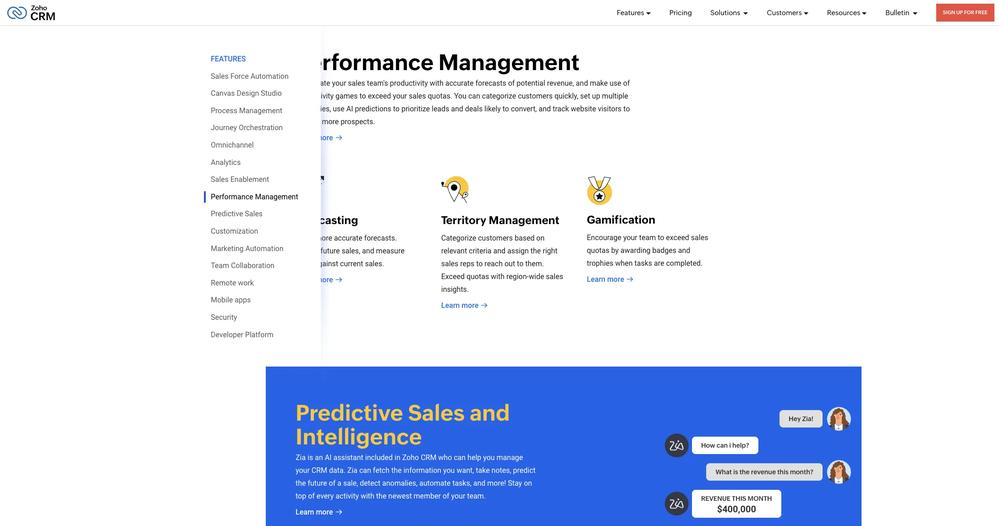 Task type: describe. For each thing, give the bounding box(es) containing it.
is for zia
[[308, 453, 313, 462]]

sign up for free link
[[936, 4, 994, 22]]

crm inside who can help you manage your crm data. zia can fetch the information you want, take notes, predict the future of a sale, detect anomalies, automate tasks, and more! stay on top of every activity with the newest member of your team.
[[312, 466, 327, 475]]

sales enablement
[[211, 175, 269, 184]]

who
[[438, 453, 452, 462]]

revenue
[[701, 495, 731, 502]]

leads
[[432, 104, 449, 113]]

badges
[[652, 246, 676, 255]]

your inside encourage your team to exceed sales quotas by awarding badges and trophies when tasks are completed.
[[623, 233, 637, 242]]

of up categorize
[[508, 79, 515, 88]]

learn more down every
[[296, 508, 333, 516]]

prioritize
[[401, 104, 430, 113]]

learn for forecasting
[[296, 275, 314, 284]]

exceed inside performance management accelerate your sales team's productivity with accurate forecasts of potential revenue, and make use of productivity games to exceed your sales quotas. you can categorize customers quickly, set up multiple currencies, use ai predictions to prioritize leads and deals likely to convert, and track website visitors to convert more prospects.
[[368, 92, 391, 100]]

accurate inside make more accurate forecasts. predict future sales, and measure them against current sales.
[[334, 234, 362, 242]]

sales up exceed
[[441, 259, 458, 268]]

of down automate
[[443, 492, 449, 500]]

security
[[211, 313, 237, 322]]

developer platform
[[211, 330, 274, 339]]

every
[[317, 492, 334, 500]]

zia inside who can help you manage your crm data. zia can fetch the information you want, take notes, predict the future of a sale, detect anomalies, automate tasks, and more! stay on top of every activity with the newest member of your team.
[[347, 466, 357, 475]]

take
[[476, 466, 490, 475]]

marketing automation
[[211, 244, 283, 253]]

learn for territory management
[[441, 301, 460, 310]]

journey orchestration
[[211, 123, 283, 132]]

performance for performance management
[[211, 192, 253, 201]]

predictive for predictive sales
[[211, 210, 243, 218]]

ai inside performance management accelerate your sales team's productivity with accurate forecasts of potential revenue, and make use of productivity games to exceed your sales quotas. you can categorize customers quickly, set up multiple currencies, use ai predictions to prioritize leads and deals likely to convert, and track website visitors to convert more prospects.
[[346, 104, 353, 113]]

reach
[[485, 259, 503, 268]]

in
[[395, 453, 400, 462]]

completed.
[[666, 259, 703, 268]]

relevant
[[441, 247, 467, 255]]

learn more for gamification
[[587, 275, 624, 284]]

current
[[340, 259, 363, 268]]

can left i
[[717, 442, 728, 449]]

learn more link for territory management
[[441, 300, 488, 311]]

the left revenue
[[740, 468, 750, 475]]

included
[[365, 453, 393, 462]]

prospects.
[[341, 117, 375, 126]]

wide
[[529, 272, 544, 281]]

customization
[[211, 227, 258, 236]]

force
[[230, 72, 249, 80]]

awarding
[[621, 246, 651, 255]]

menu shadow image
[[321, 0, 335, 391]]

management for territory management
[[489, 214, 559, 226]]

sales up the prioritize
[[409, 92, 426, 100]]

likely
[[484, 104, 501, 113]]

learn down top
[[296, 508, 314, 516]]

help?
[[732, 442, 749, 449]]

$400,000
[[717, 503, 756, 514]]

of left a
[[329, 479, 336, 487]]

this
[[777, 468, 789, 475]]

performance management
[[211, 192, 298, 201]]

mobile
[[211, 296, 233, 304]]

remote work
[[211, 279, 254, 287]]

mobile apps
[[211, 296, 251, 304]]

bulletin link
[[886, 0, 918, 25]]

customers inside performance management accelerate your sales team's productivity with accurate forecasts of potential revenue, and make use of productivity games to exceed your sales quotas. you can categorize customers quickly, set up multiple currencies, use ai predictions to prioritize leads and deals likely to convert, and track website visitors to convert more prospects.
[[518, 92, 553, 100]]

month
[[748, 495, 772, 502]]

make
[[296, 234, 314, 242]]

the inside categorize customers based on relevant criteria and assign the right sales reps to reach out to them. exceed quotas with region-wide sales insights.
[[531, 247, 541, 255]]

website
[[571, 104, 596, 113]]

bulletin
[[886, 8, 911, 16]]

to right out
[[517, 259, 523, 268]]

0 horizontal spatial you
[[443, 466, 455, 475]]

team's
[[367, 79, 388, 88]]

sales force automation
[[211, 72, 289, 80]]

design
[[237, 89, 259, 98]]

more!
[[487, 479, 506, 487]]

categorize
[[482, 92, 516, 100]]

resources link
[[827, 0, 867, 25]]

forecasting
[[296, 214, 358, 226]]

games
[[336, 92, 358, 100]]

measure
[[376, 247, 404, 255]]

to inside encourage your team to exceed sales quotas by awarding badges and trophies when tasks are completed.
[[658, 233, 664, 242]]

analytics
[[211, 158, 241, 167]]

accelerate
[[296, 79, 330, 88]]

to right likely
[[503, 104, 509, 113]]

learn more link down the 'convert'
[[296, 132, 342, 143]]

right
[[543, 247, 558, 255]]

1 vertical spatial use
[[333, 104, 345, 113]]

how
[[701, 442, 715, 449]]

more inside performance management accelerate your sales team's productivity with accurate forecasts of potential revenue, and make use of productivity games to exceed your sales quotas. you can categorize customers quickly, set up multiple currencies, use ai predictions to prioritize leads and deals likely to convert, and track website visitors to convert more prospects.
[[322, 117, 339, 126]]

customers
[[767, 8, 802, 16]]

0 vertical spatial you
[[483, 453, 495, 462]]

multiple
[[602, 92, 628, 100]]

with inside who can help you manage your crm data. zia can fetch the information you want, take notes, predict the future of a sale, detect anomalies, automate tasks, and more! stay on top of every activity with the newest member of your team.
[[361, 492, 374, 500]]

pricing link
[[669, 0, 692, 25]]

more for learn more link for territory management
[[462, 301, 479, 310]]

to right 'reps'
[[476, 259, 483, 268]]

anomalies,
[[382, 479, 418, 487]]

free
[[975, 10, 988, 15]]

top
[[296, 492, 306, 500]]

sales down analytics at the top left
[[211, 175, 229, 184]]

you
[[454, 92, 467, 100]]

detect
[[360, 479, 380, 487]]

1 vertical spatial automation
[[245, 244, 283, 253]]

marketing
[[211, 244, 244, 253]]

this
[[732, 495, 746, 502]]

future inside make more accurate forecasts. predict future sales, and measure them against current sales.
[[320, 247, 340, 255]]

how can i help?
[[701, 442, 749, 449]]

of right top
[[308, 492, 315, 500]]

can inside performance management accelerate your sales team's productivity with accurate forecasts of potential revenue, and make use of productivity games to exceed your sales quotas. you can categorize customers quickly, set up multiple currencies, use ai predictions to prioritize leads and deals likely to convert, and track website visitors to convert more prospects.
[[468, 92, 480, 100]]

on inside categorize customers based on relevant criteria and assign the right sales reps to reach out to them. exceed quotas with region-wide sales insights.
[[536, 234, 545, 242]]

with inside performance management accelerate your sales team's productivity with accurate forecasts of potential revenue, and make use of productivity games to exceed your sales quotas. you can categorize customers quickly, set up multiple currencies, use ai predictions to prioritize leads and deals likely to convert, and track website visitors to convert more prospects.
[[430, 79, 444, 88]]

for
[[964, 10, 974, 15]]

quotas inside categorize customers based on relevant criteria and assign the right sales reps to reach out to them. exceed quotas with region-wide sales insights.
[[467, 272, 489, 281]]

notes,
[[492, 466, 511, 475]]

more for gamification learn more link
[[607, 275, 624, 284]]

collaboration
[[231, 261, 274, 270]]

predictions
[[355, 104, 391, 113]]

work
[[238, 279, 254, 287]]

gamification
[[587, 214, 655, 226]]

activity
[[336, 492, 359, 500]]

make more accurate forecasts. predict future sales, and measure them against current sales.
[[296, 234, 404, 268]]

solutions link
[[710, 0, 749, 25]]

and inside predictive sales and intelligence
[[470, 400, 510, 426]]

quotas inside encourage your team to exceed sales quotas by awarding badges and trophies when tasks are completed.
[[587, 246, 609, 255]]

who can help you manage your crm data. zia can fetch the information you want, take notes, predict the future of a sale, detect anomalies, automate tasks, and more! stay on top of every activity with the newest member of your team.
[[296, 453, 536, 500]]

sales inside encourage your team to exceed sales quotas by awarding badges and trophies when tasks are completed.
[[691, 233, 708, 242]]

sales inside predictive sales and intelligence
[[408, 400, 465, 426]]



Task type: vqa. For each thing, say whether or not it's contained in the screenshot.
Zoho crm Logo
yes



Task type: locate. For each thing, give the bounding box(es) containing it.
the down in
[[391, 466, 402, 475]]

1 horizontal spatial customers
[[518, 92, 553, 100]]

against
[[314, 259, 338, 268]]

sales up who
[[408, 400, 465, 426]]

1 vertical spatial on
[[524, 479, 532, 487]]

predictive
[[211, 210, 243, 218], [296, 400, 403, 426]]

accurate
[[445, 79, 474, 88], [334, 234, 362, 242]]

what
[[716, 468, 732, 475]]

performance management accelerate your sales team's productivity with accurate forecasts of potential revenue, and make use of productivity games to exceed your sales quotas. you can categorize customers quickly, set up multiple currencies, use ai predictions to prioritize leads and deals likely to convert, and track website visitors to convert more prospects.
[[296, 49, 630, 126]]

performance up predictive sales
[[211, 192, 253, 201]]

0 vertical spatial automation
[[251, 72, 289, 80]]

your up the prioritize
[[393, 92, 407, 100]]

0 vertical spatial with
[[430, 79, 444, 88]]

future up every
[[308, 479, 327, 487]]

your up awarding
[[623, 233, 637, 242]]

forecasts.
[[364, 234, 397, 242]]

0 horizontal spatial customers
[[478, 234, 513, 242]]

productivity up currencies,
[[296, 92, 334, 100]]

currencies,
[[296, 104, 331, 113]]

accurate up you
[[445, 79, 474, 88]]

0 vertical spatial on
[[536, 234, 545, 242]]

quotas.
[[428, 92, 452, 100]]

newest
[[388, 492, 412, 500]]

1 vertical spatial productivity
[[296, 92, 334, 100]]

exceed up badges
[[666, 233, 689, 242]]

learn more link down against in the left of the page
[[296, 275, 342, 286]]

more for learn more link below every
[[316, 508, 333, 516]]

performance for performance management accelerate your sales team's productivity with accurate forecasts of potential revenue, and make use of productivity games to exceed your sales quotas. you can categorize customers quickly, set up multiple currencies, use ai predictions to prioritize leads and deals likely to convert, and track website visitors to convert more prospects.
[[296, 49, 434, 75]]

the up top
[[296, 479, 306, 487]]

crm down an at the bottom left
[[312, 466, 327, 475]]

your down the tasks,
[[451, 492, 465, 500]]

process
[[211, 106, 237, 115]]

more down 'when'
[[607, 275, 624, 284]]

1 horizontal spatial accurate
[[445, 79, 474, 88]]

0 vertical spatial ai
[[346, 104, 353, 113]]

sales up canvas
[[211, 72, 229, 80]]

performance
[[296, 49, 434, 75], [211, 192, 253, 201]]

0 horizontal spatial crm
[[312, 466, 327, 475]]

predictive for predictive sales and intelligence
[[296, 400, 403, 426]]

developer
[[211, 330, 243, 339]]

future inside who can help you manage your crm data. zia can fetch the information you want, take notes, predict the future of a sale, detect anomalies, automate tasks, and more! stay on top of every activity with the newest member of your team.
[[308, 479, 327, 487]]

customers inside categorize customers based on relevant criteria and assign the right sales reps to reach out to them. exceed quotas with region-wide sales insights.
[[478, 234, 513, 242]]

zia
[[296, 453, 306, 462], [347, 466, 357, 475]]

learn more link for gamification
[[587, 274, 633, 285]]

up
[[592, 92, 600, 100]]

them.
[[525, 259, 544, 268]]

want,
[[457, 466, 474, 475]]

apps
[[235, 296, 251, 304]]

productivity
[[390, 79, 428, 88], [296, 92, 334, 100]]

sales up the games
[[348, 79, 365, 88]]

0 horizontal spatial ai
[[325, 453, 332, 462]]

your up the games
[[332, 79, 346, 88]]

you down who
[[443, 466, 455, 475]]

1 horizontal spatial productivity
[[390, 79, 428, 88]]

exceed inside encourage your team to exceed sales quotas by awarding badges and trophies when tasks are completed.
[[666, 233, 689, 242]]

can up the deals
[[468, 92, 480, 100]]

more down currencies,
[[322, 117, 339, 126]]

1 horizontal spatial crm
[[421, 453, 436, 462]]

to up badges
[[658, 233, 664, 242]]

hey
[[789, 415, 801, 422]]

of up multiple
[[623, 79, 630, 88]]

up
[[956, 10, 963, 15]]

more inside make more accurate forecasts. predict future sales, and measure them against current sales.
[[315, 234, 332, 242]]

help
[[468, 453, 481, 462]]

0 horizontal spatial predictive
[[211, 210, 243, 218]]

sign up for free
[[943, 10, 988, 15]]

team.
[[467, 492, 486, 500]]

learn more link for forecasting
[[296, 275, 342, 286]]

learn down them
[[296, 275, 314, 284]]

management for process management
[[239, 106, 282, 115]]

1 horizontal spatial quotas
[[587, 246, 609, 255]]

use up multiple
[[610, 79, 621, 88]]

assistant
[[333, 453, 363, 462]]

is right what
[[733, 468, 738, 475]]

learn down the 'convert'
[[296, 133, 314, 142]]

0 vertical spatial customers
[[518, 92, 553, 100]]

region-
[[506, 272, 529, 281]]

convert,
[[511, 104, 537, 113]]

quotas down 'reps'
[[467, 272, 489, 281]]

future
[[320, 247, 340, 255], [308, 479, 327, 487]]

the up them.
[[531, 247, 541, 255]]

ai down the games
[[346, 104, 353, 113]]

1 vertical spatial ai
[[325, 453, 332, 462]]

zia up the sale,
[[347, 466, 357, 475]]

with down the reach
[[491, 272, 505, 281]]

0 vertical spatial performance
[[296, 49, 434, 75]]

platform
[[245, 330, 274, 339]]

your up top
[[296, 466, 310, 475]]

more down insights.
[[462, 301, 479, 310]]

0 horizontal spatial performance
[[211, 192, 253, 201]]

1 horizontal spatial is
[[733, 468, 738, 475]]

manage
[[497, 453, 523, 462]]

learn more down the 'convert'
[[296, 133, 333, 142]]

and inside encourage your team to exceed sales quotas by awarding badges and trophies when tasks are completed.
[[678, 246, 690, 255]]

1 horizontal spatial use
[[610, 79, 621, 88]]

2 vertical spatial with
[[361, 492, 374, 500]]

1 vertical spatial zia
[[347, 466, 357, 475]]

0 horizontal spatial accurate
[[334, 234, 362, 242]]

to right the games
[[360, 92, 366, 100]]

0 vertical spatial zia
[[296, 453, 306, 462]]

set
[[580, 92, 590, 100]]

visitors
[[598, 104, 622, 113]]

canvas design studio
[[211, 89, 282, 98]]

management up 'orchestration'
[[239, 106, 282, 115]]

0 vertical spatial future
[[320, 247, 340, 255]]

quickly,
[[554, 92, 578, 100]]

0 horizontal spatial use
[[333, 104, 345, 113]]

sales down performance management
[[245, 210, 263, 218]]

are
[[654, 259, 664, 268]]

more for learn more link below the 'convert'
[[316, 133, 333, 142]]

1 vertical spatial predictive
[[296, 400, 403, 426]]

can up want,
[[454, 453, 466, 462]]

predictive up customization
[[211, 210, 243, 218]]

on right 'stay'
[[524, 479, 532, 487]]

sales right wide in the right bottom of the page
[[546, 272, 563, 281]]

quotas
[[587, 246, 609, 255], [467, 272, 489, 281]]

0 horizontal spatial productivity
[[296, 92, 334, 100]]

with down 'detect'
[[361, 492, 374, 500]]

team
[[639, 233, 656, 242]]

0 horizontal spatial with
[[361, 492, 374, 500]]

sales,
[[342, 247, 360, 255]]

more down forecasting
[[315, 234, 332, 242]]

zia left an at the bottom left
[[296, 453, 306, 462]]

intelligence
[[296, 424, 422, 449]]

predict
[[296, 247, 319, 255]]

them
[[296, 259, 312, 268]]

with up quotas.
[[430, 79, 444, 88]]

1 horizontal spatial ai
[[346, 104, 353, 113]]

predictive up assistant
[[296, 400, 403, 426]]

customers down territory management
[[478, 234, 513, 242]]

customers down the potential
[[518, 92, 553, 100]]

use
[[610, 79, 621, 88], [333, 104, 345, 113]]

is for what
[[733, 468, 738, 475]]

to right visitors
[[623, 104, 630, 113]]

convert
[[296, 117, 320, 126]]

omnichannel
[[211, 141, 254, 149]]

0 horizontal spatial quotas
[[467, 272, 489, 281]]

0 vertical spatial is
[[308, 453, 313, 462]]

1 vertical spatial accurate
[[334, 234, 362, 242]]

with inside categorize customers based on relevant criteria and assign the right sales reps to reach out to them. exceed quotas with region-wide sales insights.
[[491, 272, 505, 281]]

1 vertical spatial with
[[491, 272, 505, 281]]

predict
[[513, 466, 536, 475]]

0 vertical spatial use
[[610, 79, 621, 88]]

1 horizontal spatial on
[[536, 234, 545, 242]]

use down the games
[[333, 104, 345, 113]]

ai right an at the bottom left
[[325, 453, 332, 462]]

the
[[531, 247, 541, 255], [391, 466, 402, 475], [740, 468, 750, 475], [296, 479, 306, 487], [376, 492, 387, 500]]

customers
[[518, 92, 553, 100], [478, 234, 513, 242]]

0 horizontal spatial is
[[308, 453, 313, 462]]

0 vertical spatial crm
[[421, 453, 436, 462]]

0 horizontal spatial zia
[[296, 453, 306, 462]]

learn down trophies
[[587, 275, 605, 284]]

learn more down them
[[296, 275, 333, 284]]

1 vertical spatial is
[[733, 468, 738, 475]]

data.
[[329, 466, 345, 475]]

is
[[308, 453, 313, 462], [733, 468, 738, 475]]

0 vertical spatial quotas
[[587, 246, 609, 255]]

learn more for territory management
[[441, 301, 479, 310]]

0 horizontal spatial on
[[524, 479, 532, 487]]

quotas up trophies
[[587, 246, 609, 255]]

out
[[505, 259, 515, 268]]

1 horizontal spatial predictive
[[296, 400, 403, 426]]

criteria
[[469, 247, 492, 255]]

productivity up the prioritize
[[390, 79, 428, 88]]

crm up information
[[421, 453, 436, 462]]

1 vertical spatial quotas
[[467, 272, 489, 281]]

team collaboration
[[211, 261, 274, 270]]

1 horizontal spatial exceed
[[666, 233, 689, 242]]

0 vertical spatial productivity
[[390, 79, 428, 88]]

2 horizontal spatial with
[[491, 272, 505, 281]]

categorize
[[441, 234, 476, 242]]

learn more link down insights.
[[441, 300, 488, 311]]

1 horizontal spatial performance
[[296, 49, 434, 75]]

and inside categorize customers based on relevant criteria and assign the right sales reps to reach out to them. exceed quotas with region-wide sales insights.
[[493, 247, 505, 255]]

zia is an ai assistant included in zoho crm
[[296, 453, 436, 462]]

sales up completed. on the right of the page
[[691, 233, 708, 242]]

1 vertical spatial future
[[308, 479, 327, 487]]

and inside who can help you manage your crm data. zia can fetch the information you want, take notes, predict the future of a sale, detect anomalies, automate tasks, and more! stay on top of every activity with the newest member of your team.
[[473, 479, 485, 487]]

exceed
[[368, 92, 391, 100], [666, 233, 689, 242]]

a
[[337, 479, 341, 487]]

1 vertical spatial crm
[[312, 466, 327, 475]]

performance up team's
[[296, 49, 434, 75]]

zoho
[[402, 453, 419, 462]]

1 vertical spatial customers
[[478, 234, 513, 242]]

1 horizontal spatial you
[[483, 453, 495, 462]]

what is the revenue this month?
[[716, 468, 813, 475]]

more down the 'convert'
[[316, 133, 333, 142]]

predictive sales and intelligence
[[296, 400, 510, 449]]

learn more link down every
[[296, 507, 342, 518]]

performance inside performance management accelerate your sales team's productivity with accurate forecasts of potential revenue, and make use of productivity games to exceed your sales quotas. you can categorize customers quickly, set up multiple currencies, use ai predictions to prioritize leads and deals likely to convert, and track website visitors to convert more prospects.
[[296, 49, 434, 75]]

you up take
[[483, 453, 495, 462]]

revenue,
[[547, 79, 574, 88]]

the down 'detect'
[[376, 492, 387, 500]]

0 horizontal spatial exceed
[[368, 92, 391, 100]]

an
[[315, 453, 323, 462]]

1 vertical spatial exceed
[[666, 233, 689, 242]]

month?
[[790, 468, 813, 475]]

more for learn more link related to forecasting
[[316, 275, 333, 284]]

learn more link down trophies
[[587, 274, 633, 285]]

team
[[211, 261, 229, 270]]

1 horizontal spatial zia
[[347, 466, 357, 475]]

management for performance management accelerate your sales team's productivity with accurate forecasts of potential revenue, and make use of productivity games to exceed your sales quotas. you can categorize customers quickly, set up multiple currencies, use ai predictions to prioritize leads and deals likely to convert, and track website visitors to convert more prospects.
[[438, 49, 580, 75]]

revenue
[[751, 468, 776, 475]]

more down against in the left of the page
[[316, 275, 333, 284]]

learn
[[296, 133, 314, 142], [587, 275, 605, 284], [296, 275, 314, 284], [441, 301, 460, 310], [296, 508, 314, 516]]

management up based
[[489, 214, 559, 226]]

is left an at the bottom left
[[308, 453, 313, 462]]

management down enablement
[[255, 192, 298, 201]]

on right based
[[536, 234, 545, 242]]

learn more down trophies
[[587, 275, 624, 284]]

of
[[508, 79, 515, 88], [623, 79, 630, 88], [329, 479, 336, 487], [308, 492, 315, 500], [443, 492, 449, 500]]

learn more for forecasting
[[296, 275, 333, 284]]

accurate up 'sales,'
[[334, 234, 362, 242]]

automation up studio
[[251, 72, 289, 80]]

management inside performance management accelerate your sales team's productivity with accurate forecasts of potential revenue, and make use of productivity games to exceed your sales quotas. you can categorize customers quickly, set up multiple currencies, use ai predictions to prioritize leads and deals likely to convert, and track website visitors to convert more prospects.
[[438, 49, 580, 75]]

0 vertical spatial exceed
[[368, 92, 391, 100]]

zoho crm logo image
[[7, 3, 55, 23]]

automation
[[251, 72, 289, 80], [245, 244, 283, 253]]

accurate inside performance management accelerate your sales team's productivity with accurate forecasts of potential revenue, and make use of productivity games to exceed your sales quotas. you can categorize customers quickly, set up multiple currencies, use ai predictions to prioritize leads and deals likely to convert, and track website visitors to convert more prospects.
[[445, 79, 474, 88]]

can down the zia is an ai assistant included in zoho crm
[[359, 466, 371, 475]]

with
[[430, 79, 444, 88], [491, 272, 505, 281], [361, 492, 374, 500]]

categorize customers based on relevant criteria and assign the right sales reps to reach out to them. exceed quotas with region-wide sales insights.
[[441, 234, 563, 294]]

learn down insights.
[[441, 301, 460, 310]]

exceed
[[441, 272, 465, 281]]

management up forecasts
[[438, 49, 580, 75]]

1 vertical spatial performance
[[211, 192, 253, 201]]

hey zia!
[[789, 415, 813, 422]]

more down every
[[316, 508, 333, 516]]

predictive inside predictive sales and intelligence
[[296, 400, 403, 426]]

learn for gamification
[[587, 275, 605, 284]]

0 vertical spatial accurate
[[445, 79, 474, 88]]

to left the prioritize
[[393, 104, 400, 113]]

exceed down team's
[[368, 92, 391, 100]]

learn more down insights.
[[441, 301, 479, 310]]

features
[[617, 8, 644, 16]]

tasks
[[635, 259, 652, 268]]

automation up collaboration
[[245, 244, 283, 253]]

management for performance management
[[255, 192, 298, 201]]

1 horizontal spatial with
[[430, 79, 444, 88]]

0 vertical spatial predictive
[[211, 210, 243, 218]]

and inside make more accurate forecasts. predict future sales, and measure them against current sales.
[[362, 247, 374, 255]]

journey
[[211, 123, 237, 132]]

tasks,
[[452, 479, 472, 487]]

based
[[515, 234, 535, 242]]

1 vertical spatial you
[[443, 466, 455, 475]]

on inside who can help you manage your crm data. zia can fetch the information you want, take notes, predict the future of a sale, detect anomalies, automate tasks, and more! stay on top of every activity with the newest member of your team.
[[524, 479, 532, 487]]

future up against in the left of the page
[[320, 247, 340, 255]]



